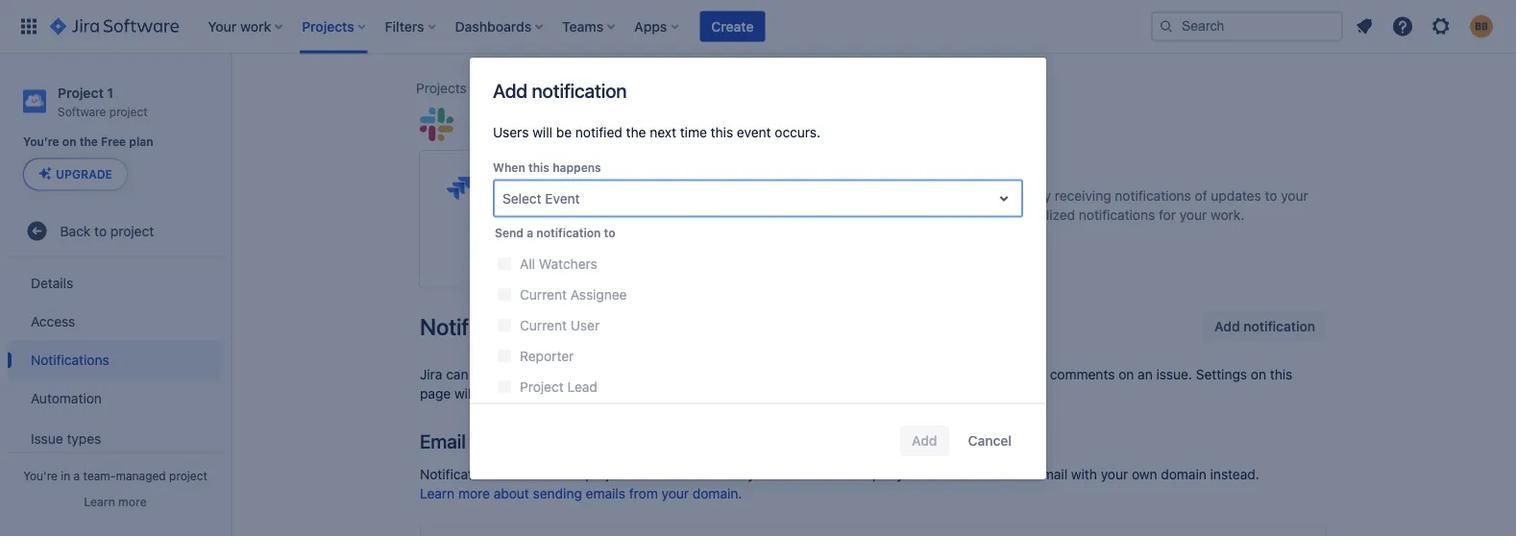 Task type: vqa. For each thing, say whether or not it's contained in the screenshot.
Global element
no



Task type: describe. For each thing, give the bounding box(es) containing it.
project inside notification emails for this project can be sent directly from jira software, or you can use a custom email with your own domain instead. learn more about sending emails from your domain .
[[586, 466, 629, 482]]

stay
[[881, 188, 909, 204]]

access link
[[8, 302, 223, 341]]

personal notification preferences .
[[639, 385, 853, 401]]

on inside the stay on top of your work by receiving notifications of updates to your team's projects or personalized notifications for your work.
[[912, 188, 928, 204]]

1 for project 1
[[538, 80, 544, 96]]

notification up notified
[[532, 79, 627, 101]]

email
[[420, 430, 466, 453]]

0 vertical spatial .
[[849, 385, 853, 401]]

notification emails for this project can be sent directly from jira software, or you can use a custom email with your own domain instead. learn more about sending emails from your domain .
[[420, 466, 1260, 501]]

project lead
[[520, 379, 598, 395]]

project for project 1
[[490, 80, 534, 96]]

learn more button
[[84, 494, 147, 509]]

learn inside notification emails for this project can be sent directly from jira software, or you can use a custom email with your own domain instead. learn more about sending emails from your domain .
[[420, 485, 455, 501]]

cancel button
[[957, 426, 1024, 457]]

settings
[[1196, 366, 1248, 382]]

create banner
[[0, 0, 1517, 54]]

managed
[[116, 469, 166, 482]]

instead.
[[1211, 466, 1260, 482]]

more inside notification emails for this project can be sent directly from jira software, or you can use a custom email with your own domain instead. learn more about sending emails from your domain .
[[458, 485, 490, 501]]

search image
[[1159, 19, 1174, 34]]

will inside add notification dialog
[[533, 124, 553, 140]]

user
[[571, 317, 600, 333]]

be inside notification emails for this project can be sent directly from jira software, or you can use a custom email with your own domain instead. learn more about sending emails from your domain .
[[659, 466, 675, 482]]

issue
[[31, 430, 63, 446]]

directly
[[709, 466, 755, 482]]

all
[[520, 256, 535, 272]]

3 an from the left
[[1138, 366, 1153, 382]]

event
[[545, 190, 580, 206]]

jira can send people or roles an email when events happen on an issue - for example, when someone comments on an issue. settings on this page will be overridden by a user's
[[420, 366, 1293, 401]]

time
[[680, 124, 707, 140]]

user's
[[597, 385, 635, 401]]

page
[[420, 385, 451, 401]]

can inside jira can send people or roles an email when events happen on an issue - for example, when someone comments on an issue. settings on this page will be overridden by a user's
[[446, 366, 469, 382]]

current assignee
[[520, 286, 627, 302]]

you're in a team-managed project
[[23, 469, 207, 482]]

notifications link
[[8, 341, 223, 379]]

project settings
[[567, 80, 664, 96]]

on right settings
[[1251, 366, 1267, 382]]

projects
[[926, 207, 976, 223]]

example,
[[893, 366, 949, 382]]

project inside project 1 software project
[[109, 105, 148, 118]]

work
[[1003, 188, 1033, 204]]

project 1
[[490, 80, 544, 96]]

you're for you're on the free plan
[[23, 135, 59, 149]]

plan
[[129, 135, 153, 149]]

send a notification to
[[495, 226, 616, 240]]

notified
[[576, 124, 623, 140]]

overridden
[[497, 385, 564, 401]]

issue types link
[[8, 417, 223, 460]]

by inside the stay on top of your work by receiving notifications of updates to your team's projects or personalized notifications for your work.
[[1036, 188, 1051, 204]]

1 when from the left
[[657, 366, 691, 382]]

stay on top of your work by receiving notifications of updates to your team's projects or personalized notifications for your work.
[[881, 188, 1309, 223]]

cancel
[[968, 433, 1012, 449]]

project for project settings
[[567, 80, 611, 96]]

your down sent
[[662, 485, 689, 501]]

0 vertical spatial notifications
[[420, 313, 547, 340]]

issue types
[[31, 430, 101, 446]]

to inside add notification dialog
[[604, 226, 616, 240]]

notification inside button
[[1244, 318, 1316, 334]]

use
[[949, 466, 971, 482]]

add notification button
[[1203, 311, 1327, 342]]

will inside jira can send people or roles an email when events happen on an issue - for example, when someone comments on an issue. settings on this page will be overridden by a user's
[[455, 385, 475, 401]]

by inside jira can send people or roles an email when events happen on an issue - for example, when someone comments on an issue. settings on this page will be overridden by a user's
[[568, 385, 583, 401]]

users
[[493, 124, 529, 140]]

custom
[[985, 466, 1031, 482]]

team's
[[881, 207, 922, 223]]

a inside jira can send people or roles an email when events happen on an issue - for example, when someone comments on an issue. settings on this page will be overridden by a user's
[[587, 385, 594, 401]]

automation link
[[8, 379, 223, 417]]

details
[[31, 275, 73, 291]]

occurs.
[[775, 124, 821, 140]]

project for project 1 software project
[[58, 85, 104, 100]]

you're on the free plan
[[23, 135, 153, 149]]

to inside the stay on top of your work by receiving notifications of updates to your team's projects or personalized notifications for your work.
[[1265, 188, 1278, 204]]

automation
[[31, 390, 102, 406]]

people
[[506, 366, 548, 382]]

for inside the stay on top of your work by receiving notifications of updates to your team's projects or personalized notifications for your work.
[[1159, 207, 1176, 223]]

when
[[493, 161, 525, 174]]

1 vertical spatial domain
[[693, 485, 738, 501]]

back to project link
[[8, 212, 223, 250]]

the inside add notification dialog
[[626, 124, 646, 140]]

1 horizontal spatial can
[[633, 466, 655, 482]]

be inside add notification dialog
[[556, 124, 572, 140]]

software,
[[817, 466, 877, 482]]

reporter
[[520, 348, 574, 364]]

event
[[737, 124, 771, 140]]

events
[[694, 366, 735, 382]]

be inside jira can send people or roles an email when events happen on an issue - for example, when someone comments on an issue. settings on this page will be overridden by a user's
[[478, 385, 494, 401]]

2 horizontal spatial can
[[923, 466, 945, 482]]

send
[[472, 366, 502, 382]]

on right comments
[[1119, 366, 1134, 382]]

sending
[[533, 485, 582, 501]]

details link
[[8, 264, 223, 302]]

work.
[[1211, 207, 1245, 223]]

0 vertical spatial emails
[[495, 466, 535, 482]]

project up the details link
[[110, 223, 154, 239]]

more inside button
[[118, 495, 147, 508]]

this right when
[[529, 161, 550, 174]]

primary element
[[12, 0, 1151, 53]]

send
[[495, 226, 524, 240]]

group containing details
[[8, 258, 223, 536]]

when this happens
[[493, 161, 601, 174]]

1 vertical spatial emails
[[586, 485, 626, 501]]

2 when from the left
[[953, 366, 986, 382]]

or inside jira can send people or roles an email when events happen on an issue - for example, when someone comments on an issue. settings on this page will be overridden by a user's
[[552, 366, 565, 382]]

upgrade
[[56, 168, 112, 181]]

or inside notification emails for this project can be sent directly from jira software, or you can use a custom email with your own domain instead. learn more about sending emails from your domain .
[[880, 466, 893, 482]]

updates
[[1211, 188, 1262, 204]]

a inside notification emails for this project can be sent directly from jira software, or you can use a custom email with your own domain instead. learn more about sending emails from your domain .
[[975, 466, 982, 482]]

comments
[[1050, 366, 1115, 382]]

learn more
[[84, 495, 147, 508]]

select
[[503, 190, 542, 206]]

happens
[[553, 161, 601, 174]]

1 for project 1 software project
[[107, 85, 113, 100]]

project 1 software project
[[58, 85, 148, 118]]

create button
[[700, 11, 765, 42]]

email inside jira can send people or roles an email when events happen on an issue - for example, when someone comments on an issue. settings on this page will be overridden by a user's
[[621, 366, 654, 382]]

receiving
[[1055, 188, 1112, 204]]

project right managed
[[169, 469, 207, 482]]

back to project
[[60, 223, 154, 239]]



Task type: locate. For each thing, give the bounding box(es) containing it.
you're left in
[[23, 469, 58, 482]]

or
[[980, 207, 993, 223], [552, 366, 565, 382], [880, 466, 893, 482]]

projects
[[416, 80, 467, 96]]

1 vertical spatial email
[[1035, 466, 1068, 482]]

will
[[533, 124, 553, 140], [455, 385, 475, 401]]

1 horizontal spatial notifications
[[420, 313, 547, 340]]

0 horizontal spatial will
[[455, 385, 475, 401]]

. inside notification emails for this project can be sent directly from jira software, or you can use a custom email with your own domain instead. learn more about sending emails from your domain .
[[738, 485, 742, 501]]

1 horizontal spatial or
[[880, 466, 893, 482]]

1 horizontal spatial .
[[849, 385, 853, 401]]

project for project lead
[[520, 379, 564, 395]]

project up learn more about sending emails from your domain button
[[586, 466, 629, 482]]

with
[[1071, 466, 1097, 482]]

add
[[493, 79, 528, 101], [1215, 318, 1240, 334]]

email up user's on the left bottom of the page
[[621, 366, 654, 382]]

0 horizontal spatial by
[[568, 385, 583, 401]]

email inside notification emails for this project can be sent directly from jira software, or you can use a custom email with your own domain instead. learn more about sending emails from your domain .
[[1035, 466, 1068, 482]]

1 vertical spatial .
[[738, 485, 742, 501]]

or inside the stay on top of your work by receiving notifications of updates to your team's projects or personalized notifications for your work.
[[980, 207, 993, 223]]

project inside add notification dialog
[[520, 379, 564, 395]]

1 vertical spatial from
[[629, 485, 658, 501]]

0 vertical spatial or
[[980, 207, 993, 223]]

slack
[[469, 111, 524, 138]]

0 horizontal spatial of
[[956, 188, 968, 204]]

1 vertical spatial for
[[872, 366, 890, 382]]

1 horizontal spatial an
[[808, 366, 823, 382]]

2 horizontal spatial an
[[1138, 366, 1153, 382]]

1 horizontal spatial of
[[1195, 188, 1208, 204]]

notifications down receiving
[[1079, 207, 1155, 223]]

a right send
[[527, 226, 533, 240]]

more
[[458, 485, 490, 501], [118, 495, 147, 508]]

learn inside button
[[84, 495, 115, 508]]

jira issue preview in slack image
[[420, 151, 866, 288]]

0 horizontal spatial to
[[94, 223, 107, 239]]

for right the "-" at right
[[872, 366, 890, 382]]

this right 'time'
[[711, 124, 733, 140]]

0 horizontal spatial notifications
[[31, 352, 109, 368]]

1 horizontal spatial the
[[626, 124, 646, 140]]

access
[[31, 313, 75, 329]]

. down directly
[[738, 485, 742, 501]]

1 an from the left
[[602, 366, 617, 382]]

for
[[1159, 207, 1176, 223], [872, 366, 890, 382], [539, 466, 556, 482]]

watchers
[[539, 256, 598, 272]]

in
[[61, 469, 70, 482]]

an left issue.
[[1138, 366, 1153, 382]]

add notification dialog
[[470, 58, 1047, 480]]

Search field
[[1151, 11, 1344, 42]]

back
[[60, 223, 91, 239]]

be left notified
[[556, 124, 572, 140]]

you're for you're in a team-managed project
[[23, 469, 58, 482]]

email
[[621, 366, 654, 382], [1035, 466, 1068, 482]]

notification
[[532, 79, 627, 101], [537, 226, 601, 240], [1244, 318, 1316, 334], [697, 385, 769, 401]]

or left you
[[880, 466, 893, 482]]

about
[[494, 485, 529, 501]]

notifications up send
[[420, 313, 547, 340]]

can up page
[[446, 366, 469, 382]]

2 of from the left
[[1195, 188, 1208, 204]]

domain down directly
[[693, 485, 738, 501]]

2 vertical spatial for
[[539, 466, 556, 482]]

0 horizontal spatial email
[[621, 366, 654, 382]]

0 vertical spatial will
[[533, 124, 553, 140]]

for inside notification emails for this project can be sent directly from jira software, or you can use a custom email with your own domain instead. learn more about sending emails from your domain .
[[539, 466, 556, 482]]

happen
[[739, 366, 786, 382]]

you're
[[23, 135, 59, 149], [23, 469, 58, 482]]

notifications right receiving
[[1115, 188, 1192, 204]]

project settings link
[[567, 77, 664, 100]]

1 vertical spatial jira
[[791, 466, 814, 482]]

notification up settings
[[1244, 318, 1316, 334]]

0 horizontal spatial add
[[493, 79, 528, 101]]

1 horizontal spatial for
[[872, 366, 890, 382]]

0 vertical spatial by
[[1036, 188, 1051, 204]]

2 vertical spatial be
[[659, 466, 675, 482]]

add up slack
[[493, 79, 528, 101]]

issue
[[827, 366, 859, 382]]

notification
[[420, 466, 492, 482]]

1 horizontal spatial more
[[458, 485, 490, 501]]

or left open icon
[[980, 207, 993, 223]]

-
[[863, 366, 869, 382]]

emails up about
[[495, 466, 535, 482]]

notifications up automation
[[31, 352, 109, 368]]

0 vertical spatial domain
[[1161, 466, 1207, 482]]

sent
[[678, 466, 705, 482]]

learn down notification
[[420, 485, 455, 501]]

add inside button
[[1215, 318, 1240, 334]]

0 vertical spatial current
[[520, 286, 567, 302]]

1 inside project 1 software project
[[107, 85, 113, 100]]

1 vertical spatial by
[[568, 385, 583, 401]]

2 vertical spatial or
[[880, 466, 893, 482]]

project 1 link
[[490, 77, 544, 100]]

all watchers
[[520, 256, 598, 272]]

assignee
[[571, 286, 627, 302]]

upgrade button
[[24, 159, 127, 190]]

1 vertical spatial will
[[455, 385, 475, 401]]

1 vertical spatial be
[[478, 385, 494, 401]]

0 horizontal spatial for
[[539, 466, 556, 482]]

2 an from the left
[[808, 366, 823, 382]]

0 horizontal spatial the
[[79, 135, 98, 149]]

project inside the project settings link
[[567, 80, 611, 96]]

add notification up settings
[[1215, 318, 1316, 334]]

will right page
[[455, 385, 475, 401]]

project up plan
[[109, 105, 148, 118]]

of left updates on the top of page
[[1195, 188, 1208, 204]]

current down all watchers
[[520, 286, 567, 302]]

your left own
[[1101, 466, 1128, 482]]

1 vertical spatial you're
[[23, 469, 58, 482]]

add notification
[[493, 79, 627, 101], [1215, 318, 1316, 334]]

jira inside notification emails for this project can be sent directly from jira software, or you can use a custom email with your own domain instead. learn more about sending emails from your domain .
[[791, 466, 814, 482]]

emails right sending
[[586, 485, 626, 501]]

an up preferences
[[808, 366, 823, 382]]

for left the work.
[[1159, 207, 1176, 223]]

jira inside jira can send people or roles an email when events happen on an issue - for example, when someone comments on an issue. settings on this page will be overridden by a user's
[[420, 366, 443, 382]]

0 horizontal spatial be
[[478, 385, 494, 401]]

your left work
[[972, 188, 999, 204]]

1 horizontal spatial emails
[[586, 485, 626, 501]]

jira up page
[[420, 366, 443, 382]]

lead
[[568, 379, 598, 395]]

can left the use
[[923, 466, 945, 482]]

when up personal
[[657, 366, 691, 382]]

more down notification
[[458, 485, 490, 501]]

add for add notification button
[[1215, 318, 1240, 334]]

roles
[[568, 366, 599, 382]]

will right the users
[[533, 124, 553, 140]]

group
[[8, 258, 223, 536]]

can left sent
[[633, 466, 655, 482]]

notifications
[[1115, 188, 1192, 204], [1079, 207, 1155, 223]]

add notification for add notification button
[[1215, 318, 1316, 334]]

an
[[602, 366, 617, 382], [808, 366, 823, 382], [1138, 366, 1153, 382]]

add notification inside add notification button
[[1215, 318, 1316, 334]]

a inside dialog
[[527, 226, 533, 240]]

1 horizontal spatial add notification
[[1215, 318, 1316, 334]]

slack logo image
[[420, 108, 454, 141]]

top
[[931, 188, 952, 204]]

0 horizontal spatial emails
[[495, 466, 535, 482]]

2 horizontal spatial or
[[980, 207, 993, 223]]

1 horizontal spatial from
[[759, 466, 788, 482]]

jira
[[420, 366, 443, 382], [791, 466, 814, 482]]

1 horizontal spatial will
[[533, 124, 553, 140]]

your right updates on the top of page
[[1281, 188, 1309, 204]]

1 vertical spatial current
[[520, 317, 567, 333]]

on left top
[[912, 188, 928, 204]]

0 horizontal spatial 1
[[107, 85, 113, 100]]

0 horizontal spatial add notification
[[493, 79, 627, 101]]

0 vertical spatial add
[[493, 79, 528, 101]]

emails
[[495, 466, 535, 482], [586, 485, 626, 501]]

notification up watchers
[[537, 226, 601, 240]]

1 horizontal spatial learn
[[420, 485, 455, 501]]

learn
[[420, 485, 455, 501], [84, 495, 115, 508]]

an up user's on the left bottom of the page
[[602, 366, 617, 382]]

1 horizontal spatial be
[[556, 124, 572, 140]]

add notification for add notification dialog
[[493, 79, 627, 101]]

by up personalized
[[1036, 188, 1051, 204]]

this inside jira can send people or roles an email when events happen on an issue - for example, when someone comments on an issue. settings on this page will be overridden by a user's
[[1270, 366, 1293, 382]]

on up upgrade button
[[62, 135, 76, 149]]

this down add notification button
[[1270, 366, 1293, 382]]

0 vertical spatial email
[[621, 366, 654, 382]]

0 horizontal spatial from
[[629, 485, 658, 501]]

current
[[520, 286, 567, 302], [520, 317, 567, 333]]

someone
[[990, 366, 1047, 382]]

next
[[650, 124, 677, 140]]

1 vertical spatial notifications
[[1079, 207, 1155, 223]]

1 horizontal spatial 1
[[538, 80, 544, 96]]

1 horizontal spatial to
[[604, 226, 616, 240]]

you're up upgrade button
[[23, 135, 59, 149]]

email left with
[[1035, 466, 1068, 482]]

from right directly
[[759, 466, 788, 482]]

when
[[657, 366, 691, 382], [953, 366, 986, 382]]

settings
[[614, 80, 664, 96]]

jira software image
[[50, 15, 179, 38], [50, 15, 179, 38]]

project
[[109, 105, 148, 118], [110, 223, 154, 239], [586, 466, 629, 482], [169, 469, 207, 482]]

domain
[[1161, 466, 1207, 482], [693, 485, 738, 501]]

1 you're from the top
[[23, 135, 59, 149]]

.
[[849, 385, 853, 401], [738, 485, 742, 501]]

be
[[556, 124, 572, 140], [478, 385, 494, 401], [659, 466, 675, 482]]

add up settings
[[1215, 318, 1240, 334]]

0 horizontal spatial when
[[657, 366, 691, 382]]

from right sending
[[629, 485, 658, 501]]

for inside jira can send people or roles an email when events happen on an issue - for example, when someone comments on an issue. settings on this page will be overridden by a user's
[[872, 366, 890, 382]]

2 horizontal spatial to
[[1265, 188, 1278, 204]]

current for current assignee
[[520, 286, 567, 302]]

0 horizontal spatial more
[[118, 495, 147, 508]]

1 vertical spatial add
[[1215, 318, 1240, 334]]

1 vertical spatial add notification
[[1215, 318, 1316, 334]]

the left free at the top of the page
[[79, 135, 98, 149]]

0 vertical spatial be
[[556, 124, 572, 140]]

1 vertical spatial notifications
[[31, 352, 109, 368]]

own
[[1132, 466, 1158, 482]]

project down reporter
[[520, 379, 564, 395]]

you
[[897, 466, 919, 482]]

learn more about sending emails from your domain button
[[420, 484, 738, 503]]

project inside project 1 software project
[[58, 85, 104, 100]]

0 vertical spatial you're
[[23, 135, 59, 149]]

0 vertical spatial notifications
[[1115, 188, 1192, 204]]

notification down 'events'
[[697, 385, 769, 401]]

learn down team-
[[84, 495, 115, 508]]

1 horizontal spatial add
[[1215, 318, 1240, 334]]

0 horizontal spatial an
[[602, 366, 617, 382]]

jira left software,
[[791, 466, 814, 482]]

2 horizontal spatial for
[[1159, 207, 1176, 223]]

project up software at the left top
[[58, 85, 104, 100]]

0 vertical spatial from
[[759, 466, 788, 482]]

project up notified
[[567, 80, 611, 96]]

2 horizontal spatial be
[[659, 466, 675, 482]]

projects link
[[416, 77, 467, 100]]

or down reporter
[[552, 366, 565, 382]]

0 vertical spatial jira
[[420, 366, 443, 382]]

0 horizontal spatial can
[[446, 366, 469, 382]]

users will be notified the next time this event occurs.
[[493, 124, 821, 140]]

domain right own
[[1161, 466, 1207, 482]]

1 horizontal spatial by
[[1036, 188, 1051, 204]]

1 horizontal spatial when
[[953, 366, 986, 382]]

0 horizontal spatial jira
[[420, 366, 443, 382]]

your left the work.
[[1180, 207, 1207, 223]]

notifications
[[420, 313, 547, 340], [31, 352, 109, 368]]

1 horizontal spatial email
[[1035, 466, 1068, 482]]

current for current user
[[520, 317, 567, 333]]

this
[[711, 124, 733, 140], [529, 161, 550, 174], [1270, 366, 1293, 382], [559, 466, 582, 482]]

2 you're from the top
[[23, 469, 58, 482]]

a
[[527, 226, 533, 240], [587, 385, 594, 401], [975, 466, 982, 482], [74, 469, 80, 482]]

free
[[101, 135, 126, 149]]

project up slack
[[490, 80, 534, 96]]

When this happens text field
[[503, 189, 506, 208]]

select event
[[503, 190, 580, 206]]

for up sending
[[539, 466, 556, 482]]

0 horizontal spatial .
[[738, 485, 742, 501]]

1 of from the left
[[956, 188, 968, 204]]

a right in
[[74, 469, 80, 482]]

1 current from the top
[[520, 286, 567, 302]]

be left sent
[[659, 466, 675, 482]]

0 horizontal spatial learn
[[84, 495, 115, 508]]

on up preferences
[[789, 366, 805, 382]]

the left next
[[626, 124, 646, 140]]

add notification up notified
[[493, 79, 627, 101]]

0 vertical spatial add notification
[[493, 79, 627, 101]]

0 horizontal spatial or
[[552, 366, 565, 382]]

a right the use
[[975, 466, 982, 482]]

team-
[[83, 469, 116, 482]]

0 horizontal spatial domain
[[693, 485, 738, 501]]

issue.
[[1157, 366, 1193, 382]]

more down managed
[[118, 495, 147, 508]]

personalized
[[996, 207, 1075, 223]]

add inside dialog
[[493, 79, 528, 101]]

1 horizontal spatial domain
[[1161, 466, 1207, 482]]

1 vertical spatial or
[[552, 366, 565, 382]]

open image
[[993, 187, 1016, 210]]

preferences
[[773, 385, 849, 401]]

personal
[[639, 385, 694, 401]]

by down roles
[[568, 385, 583, 401]]

when right example,
[[953, 366, 986, 382]]

current up reporter
[[520, 317, 567, 333]]

this inside notification emails for this project can be sent directly from jira software, or you can use a custom email with your own domain instead. learn more about sending emails from your domain .
[[559, 466, 582, 482]]

current user
[[520, 317, 600, 333]]

be down send
[[478, 385, 494, 401]]

project inside project 1 link
[[490, 80, 534, 96]]

personal notification preferences link
[[639, 384, 849, 403]]

a down roles
[[587, 385, 594, 401]]

2 current from the top
[[520, 317, 567, 333]]

this up learn more about sending emails from your domain button
[[559, 466, 582, 482]]

. down issue
[[849, 385, 853, 401]]

add notification inside add notification dialog
[[493, 79, 627, 101]]

0 vertical spatial for
[[1159, 207, 1176, 223]]

add for add notification dialog
[[493, 79, 528, 101]]

1 horizontal spatial jira
[[791, 466, 814, 482]]

of right top
[[956, 188, 968, 204]]

software
[[58, 105, 106, 118]]



